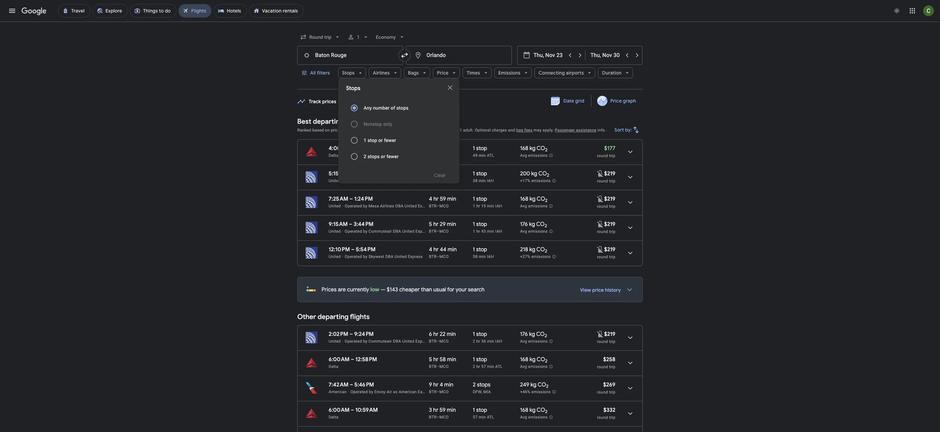 Task type: locate. For each thing, give the bounding box(es) containing it.
trip inside $269 round trip
[[609, 390, 616, 395]]

6 avg emissions from the top
[[520, 415, 548, 420]]

fewer down 'only'
[[384, 138, 396, 143]]

departing up on
[[313, 117, 344, 126]]

0 vertical spatial price
[[437, 70, 449, 76]]

38
[[473, 179, 478, 183]]

iah right '36'
[[495, 339, 502, 344]]

may
[[534, 128, 542, 133]]

stop up "layover (1 of 1) is a 57 min layover at hartsfield-jackson atlanta international airport in atlanta." element
[[476, 407, 487, 414]]

layover (1 of 1) is a 2 hr 36 min layover at george bush intercontinental airport in houston. element
[[473, 339, 517, 344]]

1 stop flight. element up '36'
[[473, 331, 487, 339]]

0 horizontal spatial fees
[[444, 128, 452, 133]]

delta for 8:48 pm
[[329, 153, 339, 158]]

for left your
[[447, 287, 455, 293]]

$258 round trip
[[597, 356, 616, 370]]

+
[[441, 128, 443, 133]]

2 inside 249 kg co 2
[[546, 384, 549, 390]]

58 for hr
[[440, 356, 446, 363]]

219 us dollars text field for 176
[[604, 331, 616, 338]]

– inside 6:00 am – 12:58 pm delta
[[351, 356, 354, 363]]

prices include required taxes + fees for 1 adult. optional charges and bag fees may apply. passenger assistance
[[385, 128, 597, 133]]

1 vertical spatial departing
[[318, 313, 349, 321]]

mco for 5 hr 29 min
[[440, 229, 449, 234]]

operated down 5:46 pm
[[351, 390, 368, 395]]

6
[[429, 331, 432, 338]]

4 inside 9 hr 4 min btr – mco
[[440, 382, 443, 389]]

1 vertical spatial flights
[[350, 313, 370, 321]]

9 round from the top
[[597, 416, 608, 420]]

5 inside 5 hr 29 min btr – mco
[[429, 221, 432, 228]]

1 6:00 am from the top
[[329, 356, 350, 363]]

kg inside 249 kg co 2
[[531, 382, 537, 389]]

3 avg emissions from the top
[[520, 229, 548, 234]]

0 vertical spatial operated by commuteair dba united express
[[345, 229, 431, 234]]

2 1 stop flight. element from the top
[[473, 170, 487, 178]]

airlines right stops popup button on the top of page
[[373, 70, 390, 76]]

0 vertical spatial prices
[[385, 128, 397, 133]]

2 inside 200 kg co 2
[[547, 173, 549, 178]]

23 – 30
[[358, 98, 374, 104]]

22
[[440, 331, 446, 338]]

iah for 6 hr 22 min
[[495, 339, 502, 344]]

– left 5:46 pm text box
[[350, 382, 353, 389]]

8 trip from the top
[[609, 390, 616, 395]]

total duration 9 hr 4 min. element
[[429, 382, 473, 390]]

7:25 am – 1:24 pm
[[329, 196, 373, 203]]

3 168 from the top
[[520, 356, 528, 363]]

– inside 4:00 pm – 8:48 pm delta
[[351, 145, 354, 152]]

min right 22
[[447, 331, 456, 338]]

loading results progress bar
[[0, 22, 940, 23]]

7 round from the top
[[597, 365, 608, 370]]

search
[[468, 287, 485, 293]]

iah inside 1 stop 1 hr 19 min iah
[[495, 204, 502, 209]]

1 stop flight. element
[[473, 145, 487, 153], [473, 170, 487, 178], [473, 196, 487, 204], [473, 221, 487, 229], [473, 246, 487, 254], [473, 331, 487, 339], [473, 356, 487, 364], [473, 407, 487, 415]]

1 for 1 stop 49 min atl
[[473, 145, 475, 152]]

hr right 9
[[433, 382, 439, 389]]

btr inside "5 hr 58 min btr – mco"
[[429, 365, 437, 369]]

hr inside 5 hr 29 min btr – mco
[[433, 221, 439, 228]]

3 btr from the top
[[429, 255, 437, 259]]

leaves baton rouge metropolitan airport at 9:15 am on thursday, november 23 and arrives at orlando international airport at 3:44 pm on thursday, november 23. element
[[329, 221, 374, 228]]

ranked based on price and convenience
[[297, 128, 373, 133]]

1 stop flight. element for 4 hr 59 min
[[473, 196, 487, 204]]

and
[[341, 128, 348, 133], [508, 128, 515, 133]]

btr for 9 hr 4 min
[[429, 390, 437, 395]]

5 avg from the top
[[520, 365, 527, 369]]

btr inside 4 hr 44 min btr – mco
[[429, 255, 437, 259]]

prices down 'only'
[[385, 128, 397, 133]]

3 trip from the top
[[609, 204, 616, 209]]

operated down leaves baton rouge metropolitan airport at 9:15 am on thursday, november 23 and arrives at orlando international airport at 3:44 pm on thursday, november 23. element
[[345, 229, 362, 234]]

1 vertical spatial price
[[611, 98, 622, 104]]

249
[[520, 382, 529, 389]]

2:02 pm – 9:24 pm
[[329, 331, 374, 338]]

1 vertical spatial commuteair
[[369, 339, 392, 344]]

1 stop flight. element up 38
[[473, 170, 487, 178]]

avg up 249
[[520, 365, 527, 369]]

min down 6 hr 22 min btr – mco
[[447, 356, 456, 363]]

1 fees from the left
[[444, 128, 452, 133]]

24
[[440, 170, 446, 177]]

$269
[[603, 382, 616, 389]]

0 vertical spatial departing
[[313, 117, 344, 126]]

btr inside 3 hr 59 min btr – mco
[[429, 415, 437, 420]]

round inside $332 round trip
[[597, 416, 608, 420]]

date
[[564, 98, 574, 104]]

btr
[[429, 204, 437, 209], [429, 229, 437, 234], [429, 255, 437, 259], [429, 339, 437, 344], [429, 365, 437, 369], [429, 390, 437, 395], [429, 415, 437, 420]]

prices for prices include required taxes + fees for 1 adult. optional charges and bag fees may apply. passenger assistance
[[385, 128, 397, 133]]

iah inside 1 stop 2 hr 36 min iah
[[495, 339, 502, 344]]

1 mco from the top
[[440, 204, 449, 209]]

connecting airports button
[[535, 65, 596, 81]]

this price for this flight doesn't include overhead bin access. if you need a carry-on bag, use the bags filter to update prices. image up this price for this flight doesn't include overhead bin access. if you need a carry-on bag, use the bags filter to update prices. icon
[[596, 195, 604, 203]]

$219 left flight details. leaves baton rouge metropolitan airport at 9:15 am on thursday, november 23 and arrives at orlando international airport at 3:44 pm on thursday, november 23. icon
[[604, 221, 616, 228]]

1 vertical spatial 59
[[440, 407, 446, 414]]

0 vertical spatial 176 kg co 2
[[520, 221, 547, 229]]

mco inside 9 hr 4 min btr – mco
[[440, 390, 449, 395]]

Departure time: 9:15 AM. text field
[[329, 221, 348, 228]]

176 kg co 2
[[520, 221, 547, 229], [520, 331, 547, 339]]

round inside '$177 round trip'
[[597, 154, 608, 158]]

0 vertical spatial fewer
[[384, 138, 396, 143]]

hr left 29
[[433, 221, 439, 228]]

168 kg co 2 for $332
[[520, 407, 548, 415]]

1 inside stops option group
[[364, 138, 366, 143]]

emissions for 5 hr 29 min
[[528, 229, 548, 234]]

2 for 1 stop 49 min atl
[[545, 147, 548, 153]]

0 horizontal spatial american
[[329, 390, 347, 395]]

1 inside 1 stop 2 hr 36 min iah
[[473, 331, 475, 338]]

0 horizontal spatial 58
[[440, 356, 446, 363]]

0 vertical spatial airlines
[[373, 70, 390, 76]]

min right 19 at the top of page
[[487, 204, 494, 209]]

4 for 4 hr 59 min
[[429, 196, 432, 203]]

stops inside 2 stops dfw , mia
[[477, 382, 491, 389]]

operated down leaves baton rouge metropolitan airport at 2:02 pm on thursday, november 23 and arrives at orlando international airport at 9:24 pm on thursday, november 23. element
[[345, 339, 362, 344]]

min inside "5 hr 58 min btr – mco"
[[447, 356, 456, 363]]

by down 9:24 pm 'text box' at the bottom left
[[363, 339, 368, 344]]

177 US dollars text field
[[604, 145, 616, 152]]

1 176 from the top
[[520, 221, 528, 228]]

0 vertical spatial commuteair
[[369, 229, 392, 234]]

mco inside 6 hr 22 min btr – mco
[[440, 339, 449, 344]]

6 btr from the top
[[429, 390, 437, 395]]

hr inside 1 stop 1 hr 43 min iah
[[477, 229, 480, 234]]

0 horizontal spatial price
[[331, 128, 340, 133]]

express for 5 hr 29 min
[[416, 229, 431, 234]]

departing up 2:02 pm
[[318, 313, 349, 321]]

0 horizontal spatial and
[[341, 128, 348, 133]]

1 horizontal spatial 57
[[481, 365, 486, 369]]

delta
[[329, 153, 339, 158], [329, 365, 339, 369], [329, 415, 339, 420]]

all filters button
[[297, 65, 335, 81]]

2 round from the top
[[597, 179, 608, 184]]

express for 4 hr 44 min
[[408, 255, 423, 259]]

atl
[[487, 153, 494, 158], [495, 365, 503, 369], [487, 415, 494, 420]]

1 vertical spatial 57
[[473, 415, 478, 420]]

5 1 stop flight. element from the top
[[473, 246, 487, 254]]

stop inside 1 stop 1 hr 43 min iah
[[476, 221, 487, 228]]

hr left 24
[[434, 170, 439, 177]]

2 vertical spatial delta
[[329, 415, 339, 420]]

delta down 4:00 pm
[[329, 153, 339, 158]]

by left envoy
[[369, 390, 373, 395]]

—
[[381, 287, 386, 293]]

other
[[297, 313, 316, 321]]

avg emissions for 6 hr 22 min
[[520, 339, 548, 344]]

4 168 from the top
[[520, 407, 528, 414]]

9 hr 4 min btr – mco
[[429, 382, 453, 395]]

co inside 249 kg co 2
[[538, 382, 546, 389]]

219 us dollars text field left flight details. leaves baton rouge metropolitan airport at 2:02 pm on thursday, november 23 and arrives at orlando international airport at 9:24 pm on thursday, november 23. icon
[[604, 331, 616, 338]]

1 horizontal spatial and
[[508, 128, 515, 133]]

1 vertical spatial stops
[[346, 85, 361, 92]]

0 vertical spatial stops
[[397, 105, 409, 111]]

5 round trip from the top
[[597, 340, 616, 344]]

1 vertical spatial delta
[[329, 365, 339, 369]]

2 american from the left
[[399, 390, 417, 395]]

8 1 stop flight. element from the top
[[473, 407, 487, 415]]

– down total duration 5 hr 58 min. element on the bottom of the page
[[437, 365, 440, 369]]

1 horizontal spatial 58
[[473, 255, 478, 259]]

0 horizontal spatial price
[[437, 70, 449, 76]]

None field
[[297, 31, 344, 43], [373, 31, 408, 43], [297, 31, 344, 43], [373, 31, 408, 43]]

flights up convenience
[[345, 117, 365, 126]]

delta up 'departure time: 7:42 am.' text box
[[329, 365, 339, 369]]

0 vertical spatial flights
[[345, 117, 365, 126]]

departing for other
[[318, 313, 349, 321]]

eagle
[[418, 390, 428, 395]]

min inside 6 hr 22 min btr – mco
[[447, 331, 456, 338]]

9 trip from the top
[[609, 416, 616, 420]]

stop up 38
[[476, 170, 487, 177]]

6:00 am inside 6:00 am – 12:58 pm delta
[[329, 356, 350, 363]]

mco inside 4 hr 44 min btr – mco
[[440, 255, 449, 259]]

leaves baton rouge metropolitan airport at 6:00 am on thursday, november 23 and arrives at orlando international airport at 12:58 pm on thursday, november 23. element
[[329, 356, 377, 363]]

round trip for 4 hr 24 min
[[597, 179, 616, 184]]

1 round trip from the top
[[597, 179, 616, 184]]

mco inside "5 hr 58 min btr – mco"
[[440, 365, 449, 369]]

+17% emissions
[[520, 179, 551, 183]]

168 for 3 hr 59 min
[[520, 407, 528, 414]]

1 for 1 stop 2 hr 36 min iah
[[473, 331, 475, 338]]

4 right 9
[[440, 382, 443, 389]]

6 mco from the top
[[440, 390, 449, 395]]

min inside 5 hr 29 min btr – mco
[[447, 221, 456, 228]]

mco down total duration 5 hr 58 min. element on the bottom of the page
[[440, 365, 449, 369]]

1 stop 57 min atl
[[473, 407, 494, 420]]

stops up ',' on the right
[[477, 382, 491, 389]]

1 horizontal spatial american
[[399, 390, 417, 395]]

8 round from the top
[[597, 390, 608, 395]]

Departure time: 7:42 AM. text field
[[329, 382, 349, 389]]

5 avg emissions from the top
[[520, 365, 548, 369]]

2 219 us dollars text field from the top
[[604, 331, 616, 338]]

0 horizontal spatial prices
[[322, 287, 337, 293]]

stops up nov
[[346, 85, 361, 92]]

1 stop flight. element up 43
[[473, 221, 487, 229]]

btr for 4 hr 44 min
[[429, 255, 437, 259]]

kg for 3 hr 59 min
[[530, 407, 536, 414]]

0 vertical spatial 5
[[429, 221, 432, 228]]

btr inside the 4 hr 59 min btr – mco
[[429, 204, 437, 209]]

$219 for 4 hr 44 min
[[604, 246, 616, 253]]

1 for 1 stop 1 hr 43 min iah
[[473, 221, 475, 228]]

avg up 200
[[520, 153, 527, 158]]

– inside 5 hr 29 min btr – mco
[[437, 229, 440, 234]]

2 $219 from the top
[[604, 196, 616, 203]]

and down best departing flights
[[341, 128, 348, 133]]

btr down "6"
[[429, 339, 437, 344]]

1 inside 1 stop 49 min atl
[[473, 145, 475, 152]]

1 trip from the top
[[609, 154, 616, 158]]

0 vertical spatial 176
[[520, 221, 528, 228]]

date grid
[[564, 98, 585, 104]]

iah for 5 hr 29 min
[[495, 229, 502, 234]]

0 vertical spatial 6:00 am
[[329, 356, 350, 363]]

2 avg emissions from the top
[[520, 204, 548, 209]]

operated for 5:46 pm
[[351, 390, 368, 395]]

btr for 4 hr 59 min
[[429, 204, 437, 209]]

1 stop flight. element for 3 hr 59 min
[[473, 407, 487, 415]]

1 inside '1 stop 57 min atl'
[[473, 407, 475, 414]]

stop for 4 hr 44 min
[[476, 246, 487, 253]]

219 US dollars text field
[[604, 221, 616, 228]]

– inside 4 hr 44 min btr – mco
[[437, 255, 440, 259]]

flight details. leaves baton rouge metropolitan airport at 6:00 am on thursday, november 23 and arrives at orlando international airport at 10:59 am on thursday, november 23. image
[[622, 406, 639, 422]]

12:10 pm
[[329, 246, 350, 253]]

min down 43
[[479, 255, 486, 259]]

atl for $177
[[487, 153, 494, 158]]

2 vertical spatial atl
[[487, 415, 494, 420]]

mco down 'total duration 4 hr 59 min.' element
[[440, 204, 449, 209]]

Departure time: 2:02 PM. text field
[[329, 331, 348, 338]]

leaves baton rouge metropolitan airport at 6:00 am on thursday, november 23 and arrives at orlando international airport at 10:59 am on thursday, november 23. element
[[329, 407, 378, 414]]

kg inside 200 kg co 2
[[531, 170, 537, 177]]

None text field
[[297, 46, 403, 65]]

3 hr 59 min btr – mco
[[429, 407, 456, 420]]

stop
[[368, 138, 377, 143], [476, 145, 487, 152], [476, 170, 487, 177], [476, 196, 487, 203], [476, 221, 487, 228], [476, 246, 487, 253], [476, 331, 487, 338], [476, 356, 487, 363], [476, 407, 487, 414]]

stops for 2 stops or fewer
[[368, 154, 380, 159]]

58 inside "5 hr 58 min btr – mco"
[[440, 356, 446, 363]]

by
[[363, 204, 368, 209], [363, 229, 368, 234], [363, 255, 368, 259], [363, 339, 368, 344], [369, 390, 373, 395]]

4 inside 4 hr 24 min –
[[429, 170, 432, 177]]

hr inside the 4 hr 59 min btr – mco
[[434, 196, 439, 203]]

219 US dollars text field
[[604, 246, 616, 253], [604, 331, 616, 338]]

168 for 5 hr 58 min
[[520, 356, 528, 363]]

stop inside the 1 stop 38 min iah
[[476, 170, 487, 177]]

btr down 3
[[429, 415, 437, 420]]

operated
[[345, 204, 362, 209], [345, 229, 362, 234], [345, 255, 362, 259], [345, 339, 362, 344], [351, 390, 368, 395]]

express for 6 hr 22 min
[[416, 339, 431, 344]]

0 vertical spatial delta
[[329, 153, 339, 158]]

delta inside 6:00 am – 10:59 am delta
[[329, 415, 339, 420]]

filters
[[317, 70, 330, 76]]

57
[[481, 365, 486, 369], [473, 415, 478, 420]]

1 vertical spatial airlines
[[380, 204, 394, 209]]

united
[[329, 179, 341, 183], [329, 204, 341, 209], [405, 204, 417, 209], [329, 229, 341, 234], [402, 229, 415, 234], [329, 255, 341, 259], [395, 255, 407, 259], [329, 339, 341, 344], [402, 339, 415, 344]]

1 stop 2 hr 36 min iah
[[473, 331, 502, 344]]

layover (1 of 1) is a 57 min layover at hartsfield-jackson atlanta international airport in atlanta. element
[[473, 415, 517, 420]]

5 btr from the top
[[429, 365, 437, 369]]

1 vertical spatial atl
[[495, 365, 503, 369]]

american right as
[[399, 390, 417, 395]]

43
[[481, 229, 486, 234]]

1 vertical spatial 6:00 am
[[329, 407, 350, 414]]

mco down 22
[[440, 339, 449, 344]]

59 down 4 hr 24 min –
[[440, 196, 446, 203]]

2 departure time: 6:00 am. text field from the top
[[329, 407, 350, 414]]

avg for 3 hr 59 min
[[520, 415, 527, 420]]

1 for 1 stop 1 hr 19 min iah
[[473, 196, 475, 203]]

59 for 4
[[440, 196, 446, 203]]

as
[[393, 390, 398, 395]]

168 kg co 2 down may
[[520, 145, 548, 153]]

2 for 1 stop 58 min iah
[[545, 249, 547, 254]]

1 delta from the top
[[329, 153, 339, 158]]

atl for $332
[[487, 415, 494, 420]]

2 for 1 stop 57 min atl
[[545, 409, 548, 415]]

1 horizontal spatial price
[[611, 98, 622, 104]]

emissions for 4 hr 24 min
[[532, 179, 551, 183]]

min inside 1 stop 49 min atl
[[479, 153, 486, 158]]

dba
[[396, 204, 404, 209], [393, 229, 401, 234], [385, 255, 394, 259], [393, 339, 401, 344]]

4 this price for this flight doesn't include overhead bin access. if you need a carry-on bag, use the bags filter to update prices. image from the top
[[596, 330, 604, 338]]

mco inside 5 hr 29 min btr – mco
[[440, 229, 449, 234]]

1 vertical spatial 176
[[520, 331, 528, 338]]

round trip up the $258
[[597, 340, 616, 344]]

charges
[[492, 128, 507, 133]]

– down total duration 4 hr 24 min. element
[[437, 179, 440, 183]]

4 trip from the top
[[609, 230, 616, 234]]

3 this price for this flight doesn't include overhead bin access. if you need a carry-on bag, use the bags filter to update prices. image from the top
[[596, 246, 604, 254]]

– inside 9 hr 4 min btr – mco
[[437, 390, 440, 395]]

– left the 8:48 pm
[[351, 145, 354, 152]]

3 1 stop flight. element from the top
[[473, 196, 487, 204]]

trip down 269 us dollars text field on the right of page
[[609, 390, 616, 395]]

kg for 6 hr 22 min
[[529, 331, 535, 338]]

0 horizontal spatial 57
[[473, 415, 478, 420]]

1 departure time: 6:00 am. text field from the top
[[329, 356, 350, 363]]

3 round trip from the top
[[597, 230, 616, 234]]

co for 4 hr 24 min
[[539, 170, 547, 177]]

close dialog image
[[446, 84, 454, 92]]

emissions for 4 hr 59 min
[[528, 204, 548, 209]]

flight details. leaves baton rouge metropolitan airport at 6:00 am on thursday, november 23 and arrives at orlando international airport at 12:58 pm on thursday, november 23. image
[[622, 355, 639, 371]]

2 5 from the top
[[429, 356, 432, 363]]

59 right 3
[[440, 407, 446, 414]]

operated by commuteair dba united express down 9:24 pm 'text box' at the bottom left
[[345, 339, 431, 344]]

min inside '1 stop 57 min atl'
[[479, 415, 486, 420]]

2 commuteair from the top
[[369, 339, 392, 344]]

Arrival time: 1:24 PM. text field
[[354, 196, 373, 203]]

departing
[[313, 117, 344, 126], [318, 313, 349, 321]]

for
[[453, 128, 459, 133], [447, 287, 455, 293]]

kg inside 218 kg co 2
[[530, 246, 535, 253]]

stops right of
[[397, 105, 409, 111]]

219 US dollars text field
[[604, 196, 616, 203]]

mco inside 3 hr 59 min btr – mco
[[440, 415, 449, 420]]

passenger assistance button
[[555, 128, 597, 133]]

1 5 from the top
[[429, 221, 432, 228]]

trip left flight details. leaves baton rouge metropolitan airport at 12:10 pm on thursday, november 23 and arrives at orlando international airport at 5:54 pm on thursday, november 23. icon
[[609, 255, 616, 260]]

operated by commuteair dba united express for 3:44 pm
[[345, 229, 431, 234]]

4:00 pm – 8:48 pm delta
[[329, 145, 375, 158]]

4 mco from the top
[[440, 339, 449, 344]]

168 up 249
[[520, 356, 528, 363]]

0 vertical spatial departure time: 6:00 am. text field
[[329, 356, 350, 363]]

3 avg from the top
[[520, 229, 527, 234]]

min right 9
[[444, 382, 453, 389]]

hr left 43
[[477, 229, 480, 234]]

4 $219 from the top
[[604, 246, 616, 253]]

stop inside 1 stop 2 hr 36 min iah
[[476, 331, 487, 338]]

1 commuteair from the top
[[369, 229, 392, 234]]

min for 1 stop 57 min atl
[[479, 415, 486, 420]]

kg for 4 hr 24 min
[[531, 170, 537, 177]]

1 $219 from the top
[[604, 170, 616, 177]]

Departure time: 6:00 AM. text field
[[329, 356, 350, 363], [329, 407, 350, 414]]

1 176 kg co 2 from the top
[[520, 221, 547, 229]]

1 vertical spatial 5
[[429, 356, 432, 363]]

3 $219 from the top
[[604, 221, 616, 228]]

7:25 am
[[329, 196, 348, 203]]

1 stop or fewer
[[364, 138, 396, 143]]

1 horizontal spatial fees
[[525, 128, 533, 133]]

min inside 4 hr 44 min btr – mco
[[448, 246, 457, 253]]

49
[[473, 153, 478, 158]]

6 1 stop flight. element from the top
[[473, 331, 487, 339]]

$219
[[604, 170, 616, 177], [604, 196, 616, 203], [604, 221, 616, 228], [604, 246, 616, 253], [604, 331, 616, 338]]

2 inside 2 stops dfw , mia
[[473, 382, 476, 389]]

btr down 9
[[429, 390, 437, 395]]

btr for 3 hr 59 min
[[429, 415, 437, 420]]

min inside 9 hr 4 min btr – mco
[[444, 382, 453, 389]]

2 vertical spatial stops
[[477, 382, 491, 389]]

co inside 200 kg co 2
[[539, 170, 547, 177]]

1 1 stop flight. element from the top
[[473, 145, 487, 153]]

4 1 stop flight. element from the top
[[473, 221, 487, 229]]

main content containing best departing flights
[[297, 95, 643, 432]]

59 inside the 4 hr 59 min btr – mco
[[440, 196, 446, 203]]

stop inside option group
[[368, 138, 377, 143]]

low
[[371, 287, 379, 293]]

bags
[[408, 70, 419, 76]]

mco for 4 hr 44 min
[[440, 255, 449, 259]]

mia
[[484, 390, 491, 395]]

1 for 1 stop 58 min iah
[[473, 246, 475, 253]]

operated for 5:54 pm
[[345, 255, 362, 259]]

2 for 1 stop 38 min iah
[[547, 173, 549, 178]]

mco down total duration 3 hr 59 min. element at the bottom of the page
[[440, 415, 449, 420]]

delta inside 6:00 am – 12:58 pm delta
[[329, 365, 339, 369]]

$219 for 4 hr 24 min
[[604, 170, 616, 177]]

168
[[520, 145, 528, 152], [520, 196, 528, 203], [520, 356, 528, 363], [520, 407, 528, 414]]

trip inside '$177 round trip'
[[609, 154, 616, 158]]

btr inside 6 hr 22 min btr – mco
[[429, 339, 437, 344]]

iah right 38
[[487, 179, 494, 183]]

co
[[537, 145, 545, 152], [539, 170, 547, 177], [537, 196, 545, 203], [536, 221, 545, 228], [537, 246, 545, 253], [536, 331, 545, 338], [537, 356, 545, 363], [538, 382, 546, 389], [537, 407, 545, 414]]

– down total duration 6 hr 22 min. element
[[437, 339, 440, 344]]

1 stop flight. element for 5 hr 29 min
[[473, 221, 487, 229]]

0 vertical spatial atl
[[487, 153, 494, 158]]

168 kg co 2 down +17% emissions
[[520, 196, 548, 204]]

57 up the 2 stops flight. element
[[481, 365, 486, 369]]

– inside 6:00 am – 10:59 am delta
[[351, 407, 354, 414]]

2 this price for this flight doesn't include overhead bin access. if you need a carry-on bag, use the bags filter to update prices. image from the top
[[596, 195, 604, 203]]

2 mco from the top
[[440, 229, 449, 234]]

main content
[[297, 95, 643, 432]]

on
[[325, 128, 330, 133]]

5 inside "5 hr 58 min btr – mco"
[[429, 356, 432, 363]]

36
[[481, 339, 486, 344]]

min inside the 1 stop 38 min iah
[[479, 179, 486, 183]]

168 down +46%
[[520, 407, 528, 414]]

min
[[479, 153, 486, 158], [447, 170, 457, 177], [479, 179, 486, 183], [447, 196, 456, 203], [487, 204, 494, 209], [447, 221, 456, 228], [487, 229, 494, 234], [448, 246, 457, 253], [479, 255, 486, 259], [447, 331, 456, 338], [487, 339, 494, 344], [447, 356, 456, 363], [487, 365, 494, 369], [444, 382, 453, 389], [447, 407, 456, 414], [479, 415, 486, 420]]

1 stop 49 min atl
[[473, 145, 494, 158]]

express down "6"
[[416, 339, 431, 344]]

58 inside 1 stop 58 min iah
[[473, 255, 478, 259]]

168 kg co 2 up 249 kg co 2 at the bottom
[[520, 356, 548, 364]]

1 button
[[345, 29, 372, 45]]

1 vertical spatial 58
[[440, 356, 446, 363]]

1 vertical spatial 176 kg co 2
[[520, 331, 547, 339]]

1 horizontal spatial prices
[[385, 128, 397, 133]]

3 delta from the top
[[329, 415, 339, 420]]

1 operated by commuteair dba united express from the top
[[345, 229, 431, 234]]

None text field
[[406, 46, 512, 65]]

59 for 3
[[440, 407, 446, 414]]

airlines inside main content
[[380, 204, 394, 209]]

1 219 us dollars text field from the top
[[604, 246, 616, 253]]

min right 29
[[447, 221, 456, 228]]

stop up layover (1 of 1) is a 58 min layover at george bush intercontinental airport in houston. element
[[476, 246, 487, 253]]

round down 269 us dollars text field on the right of page
[[597, 390, 608, 395]]

1 stop flight. element down 43
[[473, 246, 487, 254]]

2 btr from the top
[[429, 229, 437, 234]]

iah inside 1 stop 1 hr 43 min iah
[[495, 229, 502, 234]]

1 vertical spatial operated by commuteair dba united express
[[345, 339, 431, 344]]

times
[[467, 70, 480, 76]]

5 trip from the top
[[609, 255, 616, 260]]

– left 12:58 pm
[[351, 356, 354, 363]]

hr up the 2 stops flight. element
[[477, 365, 480, 369]]

iah right 43
[[495, 229, 502, 234]]

12:10 pm – 5:54 pm
[[329, 246, 376, 253]]

leaves baton rouge metropolitan airport at 2:02 pm on thursday, november 23 and arrives at orlando international airport at 9:24 pm on thursday, november 23. element
[[329, 331, 374, 338]]

this price for this flight doesn't include overhead bin access. if you need a carry-on bag, use the bags filter to update prices. image for 176
[[596, 330, 604, 338]]

332 US dollars text field
[[604, 407, 616, 414]]

round trip for 4 hr 59 min
[[597, 204, 616, 209]]

6 avg from the top
[[520, 415, 527, 420]]

btr for 6 hr 22 min
[[429, 339, 437, 344]]

date grid button
[[546, 95, 590, 107]]

1 vertical spatial 219 us dollars text field
[[604, 331, 616, 338]]

7 trip from the top
[[609, 365, 616, 370]]

4 avg from the top
[[520, 339, 527, 344]]

nov
[[348, 98, 357, 104]]

168 down the +17%
[[520, 196, 528, 203]]

min right 38
[[479, 179, 486, 183]]

atl inside '1 stop 57 min atl'
[[487, 415, 494, 420]]

express
[[418, 204, 433, 209], [416, 229, 431, 234], [408, 255, 423, 259], [416, 339, 431, 344]]

min inside 1 stop 1 hr 43 min iah
[[487, 229, 494, 234]]

this price for this flight doesn't include overhead bin access. if you need a carry-on bag, use the bags filter to update prices. image
[[596, 170, 604, 178], [596, 195, 604, 203], [596, 246, 604, 254], [596, 330, 604, 338]]

5 mco from the top
[[440, 365, 449, 369]]

1 this price for this flight doesn't include overhead bin access. if you need a carry-on bag, use the bags filter to update prices. image from the top
[[596, 170, 604, 178]]

1 vertical spatial or
[[381, 154, 385, 159]]

ranked
[[297, 128, 311, 133]]

3 168 kg co 2 from the top
[[520, 356, 548, 364]]

5 down 6 hr 22 min btr – mco
[[429, 356, 432, 363]]

0 vertical spatial or
[[379, 138, 383, 143]]

1 vertical spatial prices
[[322, 287, 337, 293]]

or for stops
[[381, 154, 385, 159]]

1 vertical spatial stops
[[368, 154, 380, 159]]

2 avg from the top
[[520, 204, 527, 209]]

stop up '36'
[[476, 331, 487, 338]]

trip down the $258
[[609, 365, 616, 370]]

$219 for 5 hr 29 min
[[604, 221, 616, 228]]

operated for 3:44 pm
[[345, 229, 362, 234]]

by for 3:44 pm
[[363, 229, 368, 234]]

min for 4 hr 44 min btr – mco
[[448, 246, 457, 253]]

1 btr from the top
[[429, 204, 437, 209]]

1 vertical spatial departure time: 6:00 am. text field
[[329, 407, 350, 414]]

min inside the 4 hr 59 min btr – mco
[[447, 196, 456, 203]]

258 US dollars text field
[[603, 356, 616, 363]]

stops right "filters"
[[342, 70, 355, 76]]

btr for 5 hr 58 min
[[429, 365, 437, 369]]

2 operated by commuteair dba united express from the top
[[345, 339, 431, 344]]

trip inside $258 round trip
[[609, 365, 616, 370]]

min for 5 hr 58 min btr – mco
[[447, 356, 456, 363]]

2:02 pm
[[329, 331, 348, 338]]

1 inside 1 stop 58 min iah
[[473, 246, 475, 253]]

btr inside 5 hr 29 min btr – mco
[[429, 229, 437, 234]]

Departure time: 12:10 PM. text field
[[329, 246, 350, 253]]

operated down leaves baton rouge metropolitan airport at 7:25 am on thursday, november 23 and arrives at orlando international airport at 1:24 pm on thursday, november 23. element
[[345, 204, 362, 209]]

hr inside "1 stop 2 hr 57 min atl"
[[477, 365, 480, 369]]

1 stop 1 hr 19 min iah
[[473, 196, 502, 209]]

218 kg co 2
[[520, 246, 547, 254]]

1 168 kg co 2 from the top
[[520, 145, 548, 153]]

layover (1 of 1) is a 58 min layover at george bush intercontinental airport in houston. element
[[473, 254, 517, 260]]

mco inside the 4 hr 59 min btr – mco
[[440, 204, 449, 209]]

avg right layover (1 of 1) is a 2 hr 36 min layover at george bush intercontinental airport in houston. element
[[520, 339, 527, 344]]

min for 9 hr 4 min btr – mco
[[444, 382, 453, 389]]

round trip left flight details. leaves baton rouge metropolitan airport at 12:10 pm on thursday, november 23 and arrives at orlando international airport at 5:54 pm on thursday, november 23. icon
[[597, 255, 616, 260]]

0 vertical spatial 58
[[473, 255, 478, 259]]

7 btr from the top
[[429, 415, 437, 420]]

3 mco from the top
[[440, 255, 449, 259]]

4 inside 4 hr 44 min btr – mco
[[429, 246, 432, 253]]

atl inside "1 stop 2 hr 57 min atl"
[[495, 365, 503, 369]]

stop inside 1 stop 58 min iah
[[476, 246, 487, 253]]

round down this price for this flight doesn't include overhead bin access. if you need a carry-on bag, use the bags filter to update prices. icon
[[597, 230, 608, 234]]

2 176 kg co 2 from the top
[[520, 331, 547, 339]]

7 mco from the top
[[440, 415, 449, 420]]

0 vertical spatial 219 us dollars text field
[[604, 246, 616, 253]]

5 round from the top
[[597, 255, 608, 260]]

times button
[[463, 65, 492, 81]]

price inside popup button
[[437, 70, 449, 76]]

2 round trip from the top
[[597, 204, 616, 209]]

atl inside 1 stop 49 min atl
[[487, 153, 494, 158]]

round trip
[[597, 179, 616, 184], [597, 204, 616, 209], [597, 230, 616, 234], [597, 255, 616, 260], [597, 340, 616, 344]]

this price for this flight doesn't include overhead bin access. if you need a carry-on bag, use the bags filter to update prices. image
[[596, 220, 604, 228]]

and left bag
[[508, 128, 515, 133]]

flight details. leaves baton rouge metropolitan airport at 2:02 pm on thursday, november 23 and arrives at orlando international airport at 9:24 pm on thursday, november 23. image
[[622, 330, 639, 346]]

hr right 3
[[433, 407, 438, 414]]

this price for this flight doesn't include overhead bin access. if you need a carry-on bag, use the bags filter to update prices. image up the $258
[[596, 330, 604, 338]]

stop inside 1 stop 1 hr 19 min iah
[[476, 196, 487, 203]]

co inside 218 kg co 2
[[537, 246, 545, 253]]

2 trip from the top
[[609, 179, 616, 184]]

2 stops flight. element
[[473, 382, 491, 390]]

2 6:00 am from the top
[[329, 407, 350, 414]]

0 vertical spatial for
[[453, 128, 459, 133]]

6 round from the top
[[597, 340, 608, 344]]

stop up the 8:48 pm
[[368, 138, 377, 143]]

1 horizontal spatial stops
[[397, 105, 409, 111]]

2 delta from the top
[[329, 365, 339, 369]]

Return text field
[[591, 46, 622, 64]]

min right '36'
[[487, 339, 494, 344]]

9:15 am
[[329, 221, 348, 228]]

by down 5:54 pm text box
[[363, 255, 368, 259]]

1 for 1 stop 57 min atl
[[473, 407, 475, 414]]

min for 6 hr 22 min btr – mco
[[447, 331, 456, 338]]

5 $219 from the top
[[604, 331, 616, 338]]

change appearance image
[[889, 3, 905, 19]]

total duration 3 hr 48 min. element
[[429, 145, 473, 153]]

7 1 stop flight. element from the top
[[473, 356, 487, 364]]

delta inside 4:00 pm – 8:48 pm delta
[[329, 153, 339, 158]]

layover (1 of 2) is a 1 hr 2 min layover at dallas/fort worth international airport in dallas. layover (2 of 2) is a 2 hr 6 min layover at miami international airport in miami. element
[[473, 390, 517, 395]]

176
[[520, 221, 528, 228], [520, 331, 528, 338]]

trip down 177 us dollars text field
[[609, 154, 616, 158]]

$219 left flight details. leaves baton rouge metropolitan airport at 12:10 pm on thursday, november 23 and arrives at orlando international airport at 5:54 pm on thursday, november 23. icon
[[604, 246, 616, 253]]

4 down 4 hr 24 min –
[[429, 196, 432, 203]]

$258
[[603, 356, 616, 363]]

4 btr from the top
[[429, 339, 437, 344]]

atl down layover (1 of 1) is a 2 hr 36 min layover at george bush intercontinental airport in houston. element
[[495, 365, 503, 369]]

1 round from the top
[[597, 154, 608, 158]]

9:15 am – 3:44 pm
[[329, 221, 374, 228]]

6:00 am for 12:58 pm
[[329, 356, 350, 363]]

2 horizontal spatial stops
[[477, 382, 491, 389]]

0 vertical spatial 59
[[440, 196, 446, 203]]

1 vertical spatial price
[[592, 287, 604, 293]]

2
[[545, 147, 548, 153], [364, 154, 366, 159], [547, 173, 549, 178], [545, 198, 548, 204], [545, 223, 547, 229], [545, 249, 547, 254], [545, 333, 547, 339], [473, 339, 475, 344], [545, 359, 548, 364], [473, 365, 475, 369], [473, 382, 476, 389], [546, 384, 549, 390], [545, 409, 548, 415]]

kg for 5 hr 29 min
[[529, 221, 535, 228]]

0 vertical spatial 57
[[481, 365, 486, 369]]

1 vertical spatial fewer
[[387, 154, 399, 159]]

5 for 5 hr 29 min
[[429, 221, 432, 228]]

58 down 6 hr 22 min btr – mco
[[440, 356, 446, 363]]

0 horizontal spatial stops
[[368, 154, 380, 159]]

269 US dollars text field
[[603, 382, 616, 389]]

co for 9 hr 4 min
[[538, 382, 546, 389]]

2 168 from the top
[[520, 196, 528, 203]]

6:00 am inside 6:00 am – 10:59 am delta
[[329, 407, 350, 414]]

min for 1 stop 58 min iah
[[479, 255, 486, 259]]

4 round trip from the top
[[597, 255, 616, 260]]

hr left 19 at the top of page
[[477, 204, 480, 209]]

kg for 5 hr 58 min
[[530, 356, 536, 363]]

2 176 from the top
[[520, 331, 528, 338]]

5
[[429, 221, 432, 228], [429, 356, 432, 363]]

4 168 kg co 2 from the top
[[520, 407, 548, 415]]

None search field
[[297, 29, 643, 184]]

– down 'total duration 9 hr 4 min.' element
[[437, 390, 440, 395]]

0 vertical spatial stops
[[342, 70, 355, 76]]

6:00 am for 10:59 am
[[329, 407, 350, 414]]

trip up the $258
[[609, 340, 616, 344]]

Arrival time: 10:59 AM. text field
[[356, 407, 378, 414]]

4 avg emissions from the top
[[520, 339, 548, 344]]

$219 left flight details. leaves baton rouge metropolitan airport at 2:02 pm on thursday, november 23 and arrives at orlando international airport at 9:24 pm on thursday, november 23. icon
[[604, 331, 616, 338]]

Arrival time: 12:58 PM. text field
[[356, 356, 377, 363]]

2 inside 218 kg co 2
[[545, 249, 547, 254]]

1 stop flight. element for 4 hr 24 min
[[473, 170, 487, 178]]



Task type: describe. For each thing, give the bounding box(es) containing it.
min for 3 hr 59 min btr – mco
[[447, 407, 456, 414]]

1 stop 38 min iah
[[473, 170, 494, 183]]

min for 1 stop 49 min atl
[[479, 153, 486, 158]]

stop for 6 hr 22 min
[[476, 331, 487, 338]]

218
[[520, 246, 528, 253]]

grid
[[576, 98, 585, 104]]

flight details. leaves baton rouge metropolitan airport at 5:15 am on thursday, november 23 and arrives at orlando international airport at 10:39 am on thursday, november 23. image
[[622, 169, 639, 185]]

fewer for 1 stop or fewer
[[384, 138, 396, 143]]

2 inside stops option group
[[364, 154, 366, 159]]

skywest
[[369, 255, 384, 259]]

1 stop 58 min iah
[[473, 246, 494, 259]]

2 inside 1 stop 2 hr 36 min iah
[[473, 339, 475, 344]]

– right 9:15 am text field
[[349, 221, 352, 228]]

taxes
[[429, 128, 439, 133]]

layover (1 of 1) is a 49 min layover at hartsfield-jackson atlanta international airport in atlanta. element
[[473, 153, 517, 158]]

commuteair for 9:24 pm
[[369, 339, 392, 344]]

view price history
[[580, 287, 621, 293]]

any number of stops
[[364, 105, 409, 111]]

connecting airports
[[539, 70, 584, 76]]

iah for 4 hr 59 min
[[495, 204, 502, 209]]

1 for 1
[[357, 34, 360, 40]]

$177
[[604, 145, 616, 152]]

– inside 4 hr 24 min –
[[437, 179, 440, 183]]

avg for 6 hr 22 min
[[520, 339, 527, 344]]

1:24 pm
[[354, 196, 373, 203]]

0 vertical spatial price
[[331, 128, 340, 133]]

nonstop
[[364, 122, 382, 127]]

1 horizontal spatial price
[[592, 287, 604, 293]]

mco for 5 hr 58 min
[[440, 365, 449, 369]]

dfw
[[473, 390, 482, 395]]

1 168 from the top
[[520, 145, 528, 152]]

co for 5 hr 58 min
[[537, 356, 545, 363]]

1 avg from the top
[[520, 153, 527, 158]]

main menu image
[[8, 7, 16, 15]]

5 for 5 hr 58 min
[[429, 356, 432, 363]]

layover (1 of 1) is a 1 hr 19 min layover at george bush intercontinental airport in houston. element
[[473, 204, 517, 209]]

2 inside "1 stop 2 hr 57 min atl"
[[473, 365, 475, 369]]

iah inside 1 stop 58 min iah
[[487, 255, 494, 259]]

4 hr 24 min –
[[429, 170, 457, 183]]

stops inside popup button
[[342, 70, 355, 76]]

1 avg emissions from the top
[[520, 153, 548, 158]]

total duration 3 hr 59 min. element
[[429, 407, 473, 415]]

hr inside 4 hr 24 min –
[[434, 170, 439, 177]]

min for 4 hr 59 min btr – mco
[[447, 196, 456, 203]]

168 kg co 2 for $258
[[520, 356, 548, 364]]

hr inside "5 hr 58 min btr – mco"
[[433, 356, 439, 363]]

number
[[373, 105, 390, 111]]

7:42 am – 5:46 pm
[[329, 382, 374, 389]]

flight details. leaves baton rouge metropolitan airport at 4:00 pm on thursday, november 23 and arrives at orlando international airport at 8:48 pm on thursday, november 23. image
[[622, 144, 639, 160]]

view price history image
[[622, 282, 638, 298]]

layover (1 of 1) is a 2 hr 57 min layover at hartsfield-jackson atlanta international airport in atlanta. element
[[473, 364, 517, 370]]

airlines button
[[369, 65, 401, 81]]

co for 4 hr 59 min
[[537, 196, 545, 203]]

219 US dollars text field
[[604, 170, 616, 177]]

sort
[[615, 127, 624, 133]]

hr inside 3 hr 59 min btr – mco
[[433, 407, 438, 414]]

express down 'total duration 4 hr 59 min.' element
[[418, 204, 433, 209]]

7:42 am
[[329, 382, 349, 389]]

prices
[[322, 98, 336, 104]]

stops button
[[338, 65, 366, 81]]

6 trip from the top
[[609, 340, 616, 344]]

1 for 1 stop 38 min iah
[[473, 170, 475, 177]]

Arrival time: 8:48 PM. text field
[[355, 145, 375, 152]]

Arrival time: 9:24 PM. text field
[[354, 331, 374, 338]]

airports
[[566, 70, 584, 76]]

this price for this flight doesn't include overhead bin access. if you need a carry-on bag, use the bags filter to update prices. image for 200
[[596, 170, 604, 178]]

176 kg co 2 for 5 hr 29 min
[[520, 221, 547, 229]]

round trip for 5 hr 29 min
[[597, 230, 616, 234]]

operated for 1:24 pm
[[345, 204, 362, 209]]

layover (1 of 1) is a 38 min layover at george bush intercontinental airport in houston. element
[[473, 178, 517, 184]]

btr for 5 hr 29 min
[[429, 229, 437, 234]]

total duration 4 hr 44 min. element
[[429, 246, 473, 254]]

3
[[429, 407, 432, 414]]

hr inside 9 hr 4 min btr – mco
[[433, 382, 439, 389]]

stop for 5 hr 29 min
[[476, 221, 487, 228]]

6:00 am – 12:58 pm delta
[[329, 356, 377, 369]]

by for 5:46 pm
[[369, 390, 373, 395]]

based
[[312, 128, 324, 133]]

by for 1:24 pm
[[363, 204, 368, 209]]

round inside $269 round trip
[[597, 390, 608, 395]]

all
[[310, 70, 316, 76]]

2 fees from the left
[[525, 128, 533, 133]]

emissions for 4 hr 44 min
[[532, 255, 551, 259]]

– left 9:24 pm
[[350, 331, 353, 338]]

1 stop flight. element for 4 hr 44 min
[[473, 246, 487, 254]]

176 for 6 hr 22 min
[[520, 331, 528, 338]]

emissions button
[[494, 65, 532, 81]]

avg emissions for 5 hr 29 min
[[520, 229, 548, 234]]

swap origin and destination. image
[[401, 51, 409, 59]]

trip inside $332 round trip
[[609, 416, 616, 420]]

$219 for 4 hr 59 min
[[604, 196, 616, 203]]

emissions
[[498, 70, 521, 76]]

currently
[[347, 287, 369, 293]]

5:15 am
[[329, 170, 348, 177]]

2 168 kg co 2 from the top
[[520, 196, 548, 204]]

round trip for 6 hr 22 min
[[597, 340, 616, 344]]

,
[[482, 390, 482, 395]]

prices for prices are currently low — $143 cheaper than usual for your search
[[322, 287, 337, 293]]

price for price graph
[[611, 98, 622, 104]]

10:59 am
[[356, 407, 378, 414]]

than
[[421, 287, 432, 293]]

iah inside the 1 stop 38 min iah
[[487, 179, 494, 183]]

airlines inside popup button
[[373, 70, 390, 76]]

other departing flights
[[297, 313, 370, 321]]

5:46 pm
[[355, 382, 374, 389]]

total duration 6 hr 22 min. element
[[429, 331, 473, 339]]

6:00 am – 10:59 am delta
[[329, 407, 378, 420]]

co for 4 hr 44 min
[[537, 246, 545, 253]]

hr inside 1 stop 1 hr 19 min iah
[[477, 204, 480, 209]]

flight details. leaves baton rouge metropolitan airport at 9:15 am on thursday, november 23 and arrives at orlando international airport at 3:44 pm on thursday, november 23. image
[[622, 220, 639, 236]]

mco for 4 hr 59 min
[[440, 204, 449, 209]]

+27%
[[520, 255, 531, 259]]

flight details. leaves baton rouge metropolitan airport at 7:25 am on thursday, november 23 and arrives at orlando international airport at 1:24 pm on thursday, november 23. image
[[622, 194, 639, 211]]

min inside 1 stop 2 hr 36 min iah
[[487, 339, 494, 344]]

hr inside 6 hr 22 min btr – mco
[[433, 331, 439, 338]]

$269 round trip
[[597, 382, 616, 395]]

dba for 3:44 pm
[[393, 229, 401, 234]]

any
[[364, 105, 372, 111]]

kg for 9 hr 4 min
[[531, 382, 537, 389]]

price button
[[433, 65, 460, 81]]

passenger
[[555, 128, 575, 133]]

avg for 5 hr 29 min
[[520, 229, 527, 234]]

min inside "1 stop 2 hr 57 min atl"
[[487, 365, 494, 369]]

track
[[309, 98, 321, 104]]

by:
[[625, 127, 632, 133]]

2 for 1 stop 2 hr 57 min atl
[[545, 359, 548, 364]]

united inside 5:15 am united
[[329, 179, 341, 183]]

or for stop
[[379, 138, 383, 143]]

price graph button
[[593, 95, 642, 107]]

6 hr 22 min btr – mco
[[429, 331, 456, 344]]

operated by commuteair dba united express for 9:24 pm
[[345, 339, 431, 344]]

4 round from the top
[[597, 230, 608, 234]]

find the best price region
[[297, 95, 643, 112]]

emissions for 6 hr 22 min
[[528, 339, 548, 344]]

avg emissions for 5 hr 58 min
[[520, 365, 548, 369]]

are
[[338, 287, 346, 293]]

best
[[297, 117, 311, 126]]

sort by: button
[[612, 122, 643, 138]]

1 for 1 stop 2 hr 57 min atl
[[473, 356, 475, 363]]

leaves baton rouge metropolitan airport at 4:00 pm on thursday, november 23 and arrives at orlando international airport at 8:48 pm on thursday, november 23. element
[[329, 145, 375, 152]]

total duration 5 hr 29 min. element
[[429, 221, 473, 229]]

commuteair for 3:44 pm
[[369, 229, 392, 234]]

1 american from the left
[[329, 390, 347, 395]]

Departure text field
[[534, 46, 565, 64]]

round inside $258 round trip
[[597, 365, 608, 370]]

1 and from the left
[[341, 128, 348, 133]]

bags button
[[404, 65, 431, 81]]

your
[[456, 287, 467, 293]]

200
[[520, 170, 530, 177]]

5:15 am united
[[329, 170, 348, 183]]

– left 1:24 pm
[[350, 196, 353, 203]]

min for 1 stop 38 min iah
[[479, 179, 486, 183]]

– left 5:54 pm text box
[[351, 246, 355, 253]]

5 hr 58 min btr – mco
[[429, 356, 456, 369]]

– inside 3 hr 59 min btr – mco
[[437, 415, 440, 420]]

total duration 5 hr 58 min. element
[[429, 356, 473, 364]]

track prices
[[309, 98, 336, 104]]

layover (1 of 1) is a 1 hr 43 min layover at george bush intercontinental airport in houston. element
[[473, 229, 517, 234]]

2 for 2 stops dfw , mia
[[546, 384, 549, 390]]

flight details. leaves baton rouge metropolitan airport at 12:10 pm on thursday, november 23 and arrives at orlando international airport at 5:54 pm on thursday, november 23. image
[[622, 245, 639, 261]]

stop for 4 hr 24 min
[[476, 170, 487, 177]]

$143
[[387, 287, 398, 293]]

departure time: 6:00 am. text field for 10:59 am
[[329, 407, 350, 414]]

Departure time: 4:00 PM. text field
[[329, 145, 349, 152]]

+46%
[[520, 390, 531, 395]]

$219 for 6 hr 22 min
[[604, 331, 616, 338]]

hr inside 1 stop 2 hr 36 min iah
[[477, 339, 480, 344]]

249 kg co 2
[[520, 382, 549, 390]]

2 and from the left
[[508, 128, 515, 133]]

all filters
[[310, 70, 330, 76]]

departing for best
[[313, 117, 344, 126]]

1 vertical spatial for
[[447, 287, 455, 293]]

+27% emissions
[[520, 255, 551, 259]]

duration button
[[598, 65, 633, 81]]

4 for 4 hr 24 min
[[429, 170, 432, 177]]

leaves baton rouge metropolitan airport at 7:42 am on thursday, november 23 and arrives at orlando international airport at 5:46 pm on thursday, november 23. element
[[329, 382, 374, 389]]

Departure time: 5:15 AM. text field
[[329, 170, 348, 177]]

168 kg co 2 for $177
[[520, 145, 548, 153]]

Departure time: 7:25 AM. text field
[[329, 196, 348, 203]]

emissions for 3 hr 59 min
[[528, 415, 548, 420]]

hr inside 4 hr 44 min btr – mco
[[434, 246, 439, 253]]

– inside the 4 hr 59 min btr – mco
[[437, 204, 440, 209]]

co for 6 hr 22 min
[[536, 331, 545, 338]]

avg emissions for 3 hr 59 min
[[520, 415, 548, 420]]

duration
[[602, 70, 622, 76]]

stop inside 1 stop 49 min atl
[[476, 145, 487, 152]]

57 inside '1 stop 57 min atl'
[[473, 415, 478, 420]]

57 inside "1 stop 2 hr 57 min atl"
[[481, 365, 486, 369]]

total duration 4 hr 24 min. element
[[429, 170, 473, 178]]

only
[[383, 122, 392, 127]]

min for 5 hr 29 min btr – mco
[[447, 221, 456, 228]]

history
[[605, 287, 621, 293]]

19
[[481, 204, 486, 209]]

3 round from the top
[[597, 204, 608, 209]]

total duration 4 hr 59 min. element
[[429, 196, 473, 204]]

4 hr 59 min btr – mco
[[429, 196, 456, 209]]

flight details. leaves baton rouge metropolitan airport at 7:42 am on thursday, november 23 and arrives at orlando international airport at 5:46 pm on thursday, november 23. image
[[622, 380, 639, 397]]

+46% emissions
[[520, 390, 551, 395]]

mco for 9 hr 4 min
[[440, 390, 449, 395]]

operated for 9:24 pm
[[345, 339, 362, 344]]

– inside 6 hr 22 min btr – mco
[[437, 339, 440, 344]]

required
[[413, 128, 428, 133]]

learn more about tracked prices image
[[338, 98, 344, 104]]

avg emissions for 4 hr 59 min
[[520, 204, 548, 209]]

9
[[429, 382, 432, 389]]

leaves baton rouge metropolitan airport at 12:10 pm on thursday, november 23 and arrives at orlando international airport at 5:54 pm on thursday, november 23. element
[[329, 246, 376, 253]]

co for 3 hr 59 min
[[537, 407, 545, 414]]

1 stop flight. element for 5 hr 58 min
[[473, 356, 487, 364]]

Arrival time: 5:54 PM. text field
[[356, 246, 376, 253]]

44
[[440, 246, 447, 253]]

co for 5 hr 29 min
[[536, 221, 545, 228]]

stops option group
[[346, 100, 452, 165]]

mco for 3 hr 59 min
[[440, 415, 449, 420]]

delta for 12:58 pm
[[329, 365, 339, 369]]

12:58 pm
[[356, 356, 377, 363]]

this price for this flight doesn't include overhead bin access. if you need a carry-on bag, use the bags filter to update prices. image for 168
[[596, 195, 604, 203]]

operated by skywest dba united express
[[345, 255, 423, 259]]

min inside 1 stop 1 hr 19 min iah
[[487, 204, 494, 209]]

of
[[391, 105, 395, 111]]

none search field containing stops
[[297, 29, 643, 184]]

emissions for 9 hr 4 min
[[532, 390, 551, 395]]

168 for 4 hr 59 min
[[520, 196, 528, 203]]

9:24 pm
[[354, 331, 374, 338]]

1 stop flight. element for 6 hr 22 min
[[473, 331, 487, 339]]

flights for other departing flights
[[350, 313, 370, 321]]

2 for 1 stop 1 hr 19 min iah
[[545, 198, 548, 204]]

– inside "5 hr 58 min btr – mco"
[[437, 365, 440, 369]]

nov 23 – 30
[[348, 98, 374, 104]]

envoy
[[375, 390, 386, 395]]

Arrival time: 3:44 PM. text field
[[354, 221, 374, 228]]

leaves baton rouge metropolitan airport at 7:25 am on thursday, november 23 and arrives at orlando international airport at 1:24 pm on thursday, november 23. element
[[329, 196, 373, 203]]

mesa
[[369, 204, 379, 209]]

1 stop 1 hr 43 min iah
[[473, 221, 502, 234]]

Arrival time: 5:46 PM. text field
[[355, 382, 374, 389]]



Task type: vqa. For each thing, say whether or not it's contained in the screenshot.


